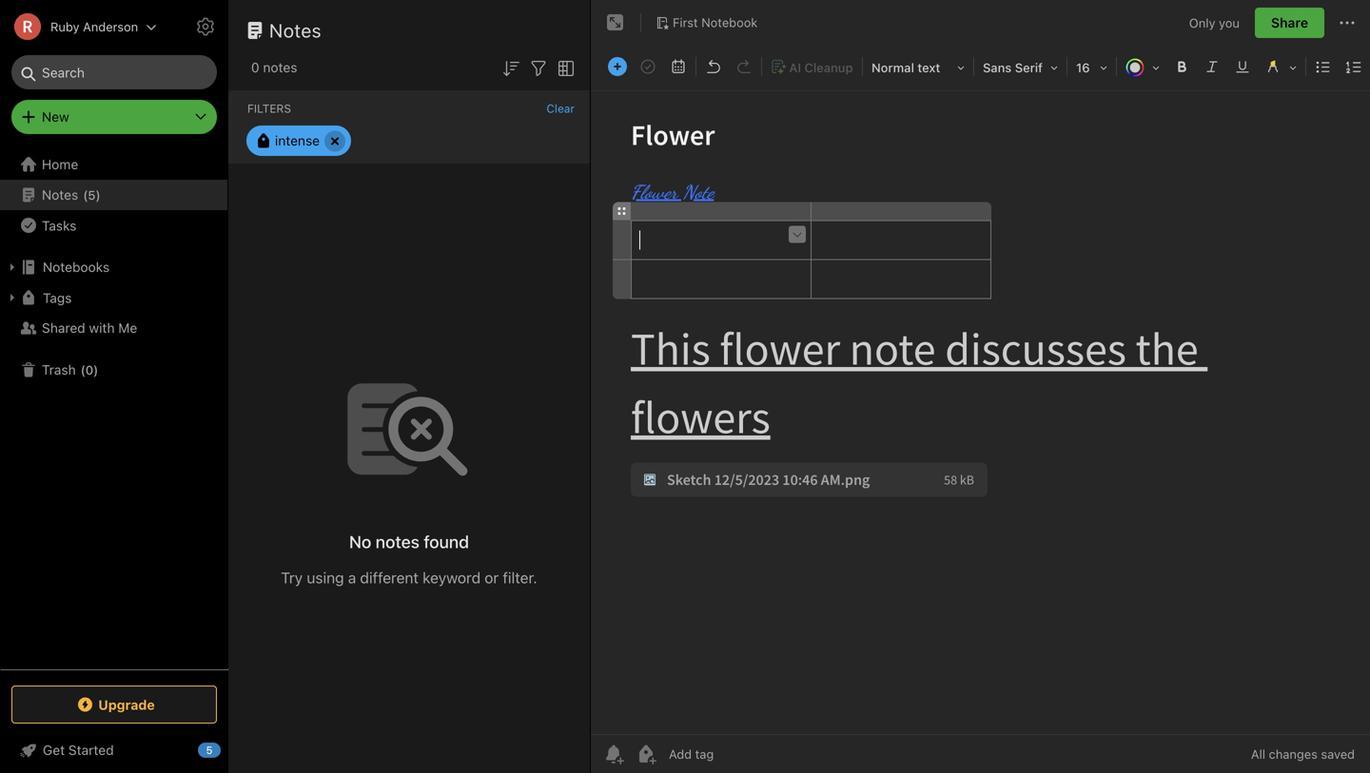 Task type: describe. For each thing, give the bounding box(es) containing it.
settings image
[[194, 15, 217, 38]]

clear button
[[547, 102, 575, 115]]

new
[[42, 109, 69, 125]]

notebook
[[702, 15, 758, 30]]

0 inside trash ( 0 )
[[86, 363, 93, 377]]

Search text field
[[25, 55, 204, 89]]

changes
[[1269, 748, 1318, 762]]

try
[[281, 569, 303, 587]]

notes for 0
[[263, 59, 297, 75]]

notes for no
[[376, 532, 420, 552]]

normal text
[[872, 60, 941, 75]]

a
[[348, 569, 356, 587]]

tags button
[[0, 283, 227, 313]]

add tag image
[[635, 743, 658, 766]]

calendar event image
[[665, 53, 692, 80]]

( for notes
[[83, 188, 88, 202]]

italic image
[[1199, 53, 1226, 80]]

notes for notes
[[269, 19, 322, 41]]

notes for notes ( 5 )
[[42, 187, 78, 203]]

click to collapse image
[[221, 739, 236, 761]]

Heading level field
[[865, 53, 972, 81]]

home link
[[0, 149, 228, 180]]

more actions image
[[1336, 11, 1359, 34]]

add filters image
[[527, 57, 550, 80]]

all changes saved
[[1252, 748, 1355, 762]]

intense
[[275, 133, 320, 148]]

using
[[307, 569, 344, 587]]

) for notes
[[96, 188, 101, 202]]

Font family field
[[977, 53, 1065, 81]]

ruby anderson
[[50, 20, 138, 34]]

try using a different keyword or filter.
[[281, 569, 538, 587]]

get
[[43, 743, 65, 759]]

different
[[360, 569, 419, 587]]

intense button
[[247, 126, 351, 156]]

ruby
[[50, 20, 80, 34]]

upgrade button
[[11, 686, 217, 724]]

Sort options field
[[500, 55, 523, 80]]

upgrade
[[98, 697, 155, 713]]

new button
[[11, 100, 217, 134]]

tags
[[43, 290, 72, 306]]

saved
[[1322, 748, 1355, 762]]

bulleted list image
[[1311, 53, 1337, 80]]

shared
[[42, 320, 85, 336]]

Note Editor text field
[[591, 91, 1371, 735]]

underline image
[[1230, 53, 1256, 80]]

found
[[424, 532, 469, 552]]

5 inside notes ( 5 )
[[88, 188, 96, 202]]

shared with me link
[[0, 313, 227, 344]]

tree containing home
[[0, 149, 228, 669]]

16
[[1077, 60, 1090, 75]]

no
[[349, 532, 372, 552]]

Account field
[[0, 8, 157, 46]]

Help and Learning task checklist field
[[0, 736, 228, 766]]

Font size field
[[1070, 53, 1115, 81]]

add a reminder image
[[603, 743, 625, 766]]

share
[[1272, 15, 1309, 30]]

me
[[118, 320, 137, 336]]



Task type: vqa. For each thing, say whether or not it's contained in the screenshot.
CLEAR
yes



Task type: locate. For each thing, give the bounding box(es) containing it.
no notes found
[[349, 532, 469, 552]]

) down home link
[[96, 188, 101, 202]]

sans
[[983, 60, 1012, 75]]

keyword
[[423, 569, 481, 587]]

text
[[918, 60, 941, 75]]

( down home link
[[83, 188, 88, 202]]

( inside trash ( 0 )
[[81, 363, 86, 377]]

sans serif
[[983, 60, 1043, 75]]

0 vertical spatial 5
[[88, 188, 96, 202]]

Add filters field
[[527, 55, 550, 80]]

5 down home link
[[88, 188, 96, 202]]

normal
[[872, 60, 915, 75]]

0
[[251, 59, 260, 75], [86, 363, 93, 377]]

undo image
[[701, 53, 727, 80]]

0 vertical spatial (
[[83, 188, 88, 202]]

Insert field
[[603, 53, 632, 80]]

0 horizontal spatial 5
[[88, 188, 96, 202]]

0 horizontal spatial notes
[[263, 59, 297, 75]]

expand note image
[[604, 11, 627, 34]]

notes
[[269, 19, 322, 41], [42, 187, 78, 203]]

0 horizontal spatial 0
[[86, 363, 93, 377]]

expand tags image
[[5, 290, 20, 306]]

serif
[[1015, 60, 1043, 75]]

0 vertical spatial notes
[[269, 19, 322, 41]]

) inside notes ( 5 )
[[96, 188, 101, 202]]

1 vertical spatial 5
[[206, 745, 213, 757]]

View options field
[[550, 55, 578, 80]]

share button
[[1255, 8, 1325, 38]]

numbered list image
[[1341, 53, 1368, 80]]

None search field
[[25, 55, 204, 89]]

)
[[96, 188, 101, 202], [93, 363, 98, 377]]

tasks button
[[0, 210, 227, 241]]

1 horizontal spatial notes
[[376, 532, 420, 552]]

0 right trash
[[86, 363, 93, 377]]

(
[[83, 188, 88, 202], [81, 363, 86, 377]]

1 vertical spatial notes
[[376, 532, 420, 552]]

first
[[673, 15, 698, 30]]

notes
[[263, 59, 297, 75], [376, 532, 420, 552]]

filter.
[[503, 569, 538, 587]]

filters
[[247, 102, 291, 115]]

first notebook
[[673, 15, 758, 30]]

0 vertical spatial notes
[[263, 59, 297, 75]]

) right trash
[[93, 363, 98, 377]]

0 horizontal spatial notes
[[42, 187, 78, 203]]

) inside trash ( 0 )
[[93, 363, 98, 377]]

clear
[[547, 102, 575, 115]]

shared with me
[[42, 320, 137, 336]]

first notebook button
[[649, 10, 765, 36]]

5 left click to collapse image
[[206, 745, 213, 757]]

only you
[[1190, 15, 1240, 30]]

started
[[68, 743, 114, 759]]

notes inside tree
[[42, 187, 78, 203]]

1 vertical spatial notes
[[42, 187, 78, 203]]

5 inside the help and learning task checklist field
[[206, 745, 213, 757]]

bold image
[[1169, 53, 1196, 80]]

notes ( 5 )
[[42, 187, 101, 203]]

0 vertical spatial 0
[[251, 59, 260, 75]]

anderson
[[83, 20, 138, 34]]

Highlight field
[[1258, 53, 1304, 81]]

0 up filters
[[251, 59, 260, 75]]

( for trash
[[81, 363, 86, 377]]

notes down home
[[42, 187, 78, 203]]

1 vertical spatial )
[[93, 363, 98, 377]]

home
[[42, 157, 78, 172]]

1 horizontal spatial 5
[[206, 745, 213, 757]]

or
[[485, 569, 499, 587]]

1 vertical spatial (
[[81, 363, 86, 377]]

( right trash
[[81, 363, 86, 377]]

1 horizontal spatial 0
[[251, 59, 260, 75]]

all
[[1252, 748, 1266, 762]]

notes up filters
[[263, 59, 297, 75]]

More actions field
[[1336, 8, 1359, 38]]

( inside notes ( 5 )
[[83, 188, 88, 202]]

note window element
[[591, 0, 1371, 774]]

trash ( 0 )
[[42, 362, 98, 378]]

notes up different
[[376, 532, 420, 552]]

5
[[88, 188, 96, 202], [206, 745, 213, 757]]

Add tag field
[[667, 747, 810, 763]]

notebooks
[[43, 259, 110, 275]]

get started
[[43, 743, 114, 759]]

1 horizontal spatial notes
[[269, 19, 322, 41]]

only
[[1190, 15, 1216, 30]]

trash
[[42, 362, 76, 378]]

0 notes
[[251, 59, 297, 75]]

tree
[[0, 149, 228, 669]]

notes up '0 notes'
[[269, 19, 322, 41]]

Font color field
[[1119, 53, 1167, 81]]

1 vertical spatial 0
[[86, 363, 93, 377]]

0 vertical spatial )
[[96, 188, 101, 202]]

notebooks link
[[0, 252, 227, 283]]

with
[[89, 320, 115, 336]]

tasks
[[42, 218, 77, 233]]

expand notebooks image
[[5, 260, 20, 275]]

you
[[1219, 15, 1240, 30]]

) for trash
[[93, 363, 98, 377]]



